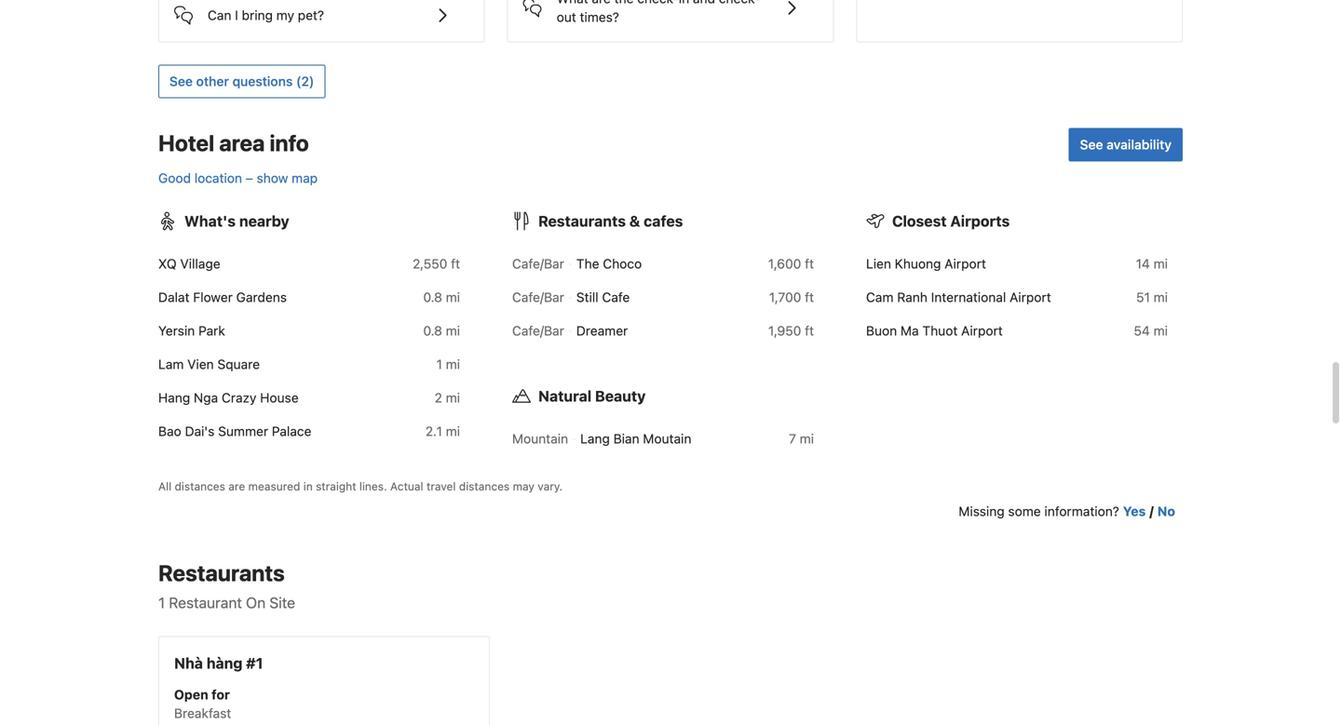 Task type: locate. For each thing, give the bounding box(es) containing it.
missing some information? yes / no
[[959, 504, 1176, 520]]

check- right the
[[638, 0, 679, 6]]

see left availability
[[1080, 137, 1104, 152]]

no
[[1158, 504, 1176, 520]]

#1
[[246, 655, 263, 673]]

flower
[[193, 290, 233, 305]]

see left other
[[170, 74, 193, 89]]

7 mi
[[789, 431, 814, 447]]

1 vertical spatial 0.8 mi
[[423, 323, 460, 339]]

see other questions (2) button
[[158, 65, 325, 98]]

dalat
[[158, 290, 190, 305]]

airport right international at the right
[[1010, 290, 1052, 305]]

1 horizontal spatial distances
[[459, 480, 510, 493]]

mi right 7
[[800, 431, 814, 447]]

0 vertical spatial 0.8
[[423, 290, 442, 305]]

0.8 up 1 mi
[[423, 323, 442, 339]]

cafe/bar for still
[[512, 290, 564, 305]]

may
[[513, 480, 535, 493]]

bian
[[614, 431, 640, 447]]

good location – show map link
[[158, 171, 318, 186]]

cafe
[[602, 290, 630, 305]]

distances right all
[[175, 480, 225, 493]]

mi up 1 mi
[[446, 323, 460, 339]]

check- right and
[[719, 0, 761, 6]]

1 horizontal spatial 1
[[437, 357, 442, 372]]

1 vertical spatial 0.8
[[423, 323, 442, 339]]

0 horizontal spatial distances
[[175, 480, 225, 493]]

2 vertical spatial airport
[[962, 323, 1003, 339]]

1 horizontal spatial restaurants
[[539, 213, 626, 230]]

what
[[557, 0, 589, 6]]

1 vertical spatial in
[[304, 480, 313, 493]]

dreamer
[[577, 323, 628, 339]]

ft right '1,700'
[[805, 290, 814, 305]]

ft right 1,600 at the right of page
[[805, 256, 814, 272]]

mi right 2
[[446, 390, 460, 406]]

closest
[[893, 213, 947, 230]]

0.8 mi for yersin park
[[423, 323, 460, 339]]

0 horizontal spatial 1
[[158, 595, 165, 612]]

see for see other questions (2)
[[170, 74, 193, 89]]

hotel
[[158, 130, 215, 156]]

1,600
[[769, 256, 802, 272]]

cafe/bar left the
[[512, 256, 564, 272]]

54 mi
[[1134, 323, 1168, 339]]

0.8 mi
[[423, 290, 460, 305], [423, 323, 460, 339]]

can
[[208, 8, 232, 23]]

restaurants up the
[[539, 213, 626, 230]]

0 vertical spatial cafe/bar
[[512, 256, 564, 272]]

0.8 mi for dalat flower gardens
[[423, 290, 460, 305]]

1 0.8 mi from the top
[[423, 290, 460, 305]]

distances
[[175, 480, 225, 493], [459, 480, 510, 493]]

cafes
[[644, 213, 683, 230]]

hotel area info
[[158, 130, 309, 156]]

in left and
[[679, 0, 690, 6]]

1 check- from the left
[[638, 0, 679, 6]]

yersin
[[158, 323, 195, 339]]

still cafe
[[577, 290, 630, 305]]

mi right 14
[[1154, 256, 1168, 272]]

0 vertical spatial airport
[[945, 256, 987, 272]]

1 vertical spatial 1
[[158, 595, 165, 612]]

hàng
[[207, 655, 243, 673]]

1 up 2
[[437, 357, 442, 372]]

questions
[[232, 74, 293, 89]]

yersin park
[[158, 323, 225, 339]]

dai's
[[185, 424, 215, 439]]

mi right 51
[[1154, 290, 1168, 305]]

0 horizontal spatial see
[[170, 74, 193, 89]]

mi down 2,550 ft
[[446, 290, 460, 305]]

lien
[[867, 256, 892, 272]]

are
[[592, 0, 611, 6], [229, 480, 245, 493]]

2.1 mi
[[426, 424, 460, 439]]

1,700 ft
[[770, 290, 814, 305]]

all distances are measured in straight lines. actual travel distances may vary.
[[158, 480, 563, 493]]

restaurants up restaurant
[[158, 561, 285, 587]]

site
[[270, 595, 295, 612]]

are left measured
[[229, 480, 245, 493]]

moutain
[[643, 431, 692, 447]]

what are the check-in and check- out times? button
[[523, 0, 818, 27]]

what's nearby
[[184, 213, 289, 230]]

actual
[[390, 480, 424, 493]]

in for measured
[[304, 480, 313, 493]]

see inside button
[[1080, 137, 1104, 152]]

1 vertical spatial see
[[1080, 137, 1104, 152]]

see
[[170, 74, 193, 89], [1080, 137, 1104, 152]]

measured
[[248, 480, 300, 493]]

in left straight
[[304, 480, 313, 493]]

1
[[437, 357, 442, 372], [158, 595, 165, 612]]

mi
[[1154, 256, 1168, 272], [446, 290, 460, 305], [1154, 290, 1168, 305], [446, 323, 460, 339], [1154, 323, 1168, 339], [446, 357, 460, 372], [446, 390, 460, 406], [446, 424, 460, 439], [800, 431, 814, 447]]

0 vertical spatial are
[[592, 0, 611, 6]]

1 vertical spatial are
[[229, 480, 245, 493]]

1 horizontal spatial are
[[592, 0, 611, 6]]

mi right 54
[[1154, 323, 1168, 339]]

airports
[[951, 213, 1010, 230]]

dalat flower gardens
[[158, 290, 287, 305]]

14
[[1136, 256, 1151, 272]]

are up the times?
[[592, 0, 611, 6]]

location
[[195, 171, 242, 186]]

out
[[557, 9, 577, 25]]

1 vertical spatial airport
[[1010, 290, 1052, 305]]

1 left restaurant
[[158, 595, 165, 612]]

what's
[[184, 213, 236, 230]]

0 vertical spatial 1
[[437, 357, 442, 372]]

mi for yersin park
[[446, 323, 460, 339]]

1,950 ft
[[769, 323, 814, 339]]

vary.
[[538, 480, 563, 493]]

mi for buon ma thuot airport
[[1154, 323, 1168, 339]]

0.8 mi down 2,550 ft
[[423, 290, 460, 305]]

0.8 down 2,550
[[423, 290, 442, 305]]

1 horizontal spatial see
[[1080, 137, 1104, 152]]

0 vertical spatial 0.8 mi
[[423, 290, 460, 305]]

airport up international at the right
[[945, 256, 987, 272]]

mi up 2 mi
[[446, 357, 460, 372]]

0 horizontal spatial restaurants
[[158, 561, 285, 587]]

xq
[[158, 256, 177, 272]]

restaurants for restaurants 1 restaurant on site
[[158, 561, 285, 587]]

0 vertical spatial in
[[679, 0, 690, 6]]

cafe/bar for the
[[512, 256, 564, 272]]

airport
[[945, 256, 987, 272], [1010, 290, 1052, 305], [962, 323, 1003, 339]]

area
[[219, 130, 265, 156]]

ft right 2,550
[[451, 256, 460, 272]]

distances left "may"
[[459, 480, 510, 493]]

restaurants inside restaurants 1 restaurant on site
[[158, 561, 285, 587]]

ft for 1,600 ft
[[805, 256, 814, 272]]

airport for thuot
[[962, 323, 1003, 339]]

0.8 mi up 1 mi
[[423, 323, 460, 339]]

cafe/bar left dreamer in the left of the page
[[512, 323, 564, 339]]

0 horizontal spatial in
[[304, 480, 313, 493]]

see availability button
[[1069, 128, 1183, 162]]

0 vertical spatial restaurants
[[539, 213, 626, 230]]

1 vertical spatial restaurants
[[158, 561, 285, 587]]

times?
[[580, 9, 619, 25]]

0 horizontal spatial check-
[[638, 0, 679, 6]]

restaurants 1 restaurant on site
[[158, 561, 295, 612]]

ft right 1,950
[[805, 323, 814, 339]]

still
[[577, 290, 599, 305]]

1 vertical spatial cafe/bar
[[512, 290, 564, 305]]

1 distances from the left
[[175, 480, 225, 493]]

2 cafe/bar from the top
[[512, 290, 564, 305]]

2 vertical spatial cafe/bar
[[512, 323, 564, 339]]

2 0.8 mi from the top
[[423, 323, 460, 339]]

2 distances from the left
[[459, 480, 510, 493]]

1 cafe/bar from the top
[[512, 256, 564, 272]]

2 0.8 from the top
[[423, 323, 442, 339]]

the
[[577, 256, 600, 272]]

good location – show map
[[158, 171, 318, 186]]

cafe/bar left still
[[512, 290, 564, 305]]

gardens
[[236, 290, 287, 305]]

3 cafe/bar from the top
[[512, 323, 564, 339]]

in inside the what are the check-in and check- out times?
[[679, 0, 690, 6]]

1 horizontal spatial check-
[[719, 0, 761, 6]]

bao
[[158, 424, 181, 439]]

2,550 ft
[[413, 256, 460, 272]]

mi for cam ranh international airport
[[1154, 290, 1168, 305]]

airport down international at the right
[[962, 323, 1003, 339]]

beauty
[[595, 388, 646, 405]]

1 0.8 from the top
[[423, 290, 442, 305]]

ft
[[451, 256, 460, 272], [805, 256, 814, 272], [805, 290, 814, 305], [805, 323, 814, 339]]

0 horizontal spatial are
[[229, 480, 245, 493]]

mi right '2.1'
[[446, 424, 460, 439]]

lien khuong airport
[[867, 256, 987, 272]]

house
[[260, 390, 299, 406]]

0 vertical spatial see
[[170, 74, 193, 89]]

check-
[[638, 0, 679, 6], [719, 0, 761, 6]]

1 horizontal spatial in
[[679, 0, 690, 6]]

see inside 'button'
[[170, 74, 193, 89]]

for
[[212, 688, 230, 703]]



Task type: vqa. For each thing, say whether or not it's contained in the screenshot.
an
no



Task type: describe. For each thing, give the bounding box(es) containing it.
crazy
[[222, 390, 257, 406]]

square
[[218, 357, 260, 372]]

are inside the what are the check-in and check- out times?
[[592, 0, 611, 6]]

0.8 for yersin park
[[423, 323, 442, 339]]

ft for 1,700 ft
[[805, 290, 814, 305]]

in for check-
[[679, 0, 690, 6]]

lines.
[[360, 480, 387, 493]]

my
[[277, 8, 294, 23]]

51 mi
[[1137, 290, 1168, 305]]

what are the check-in and check- out times?
[[557, 0, 761, 25]]

mi for dalat flower gardens
[[446, 290, 460, 305]]

2.1
[[426, 424, 442, 439]]

map
[[292, 171, 318, 186]]

xq village
[[158, 256, 220, 272]]

2 mi
[[435, 390, 460, 406]]

54
[[1134, 323, 1151, 339]]

the
[[615, 0, 634, 6]]

open for breakfast
[[174, 688, 231, 722]]

cam ranh international airport
[[867, 290, 1052, 305]]

2 check- from the left
[[719, 0, 761, 6]]

mi for bao dai's summer palace
[[446, 424, 460, 439]]

information?
[[1045, 504, 1120, 520]]

restaurants for restaurants & cafes
[[539, 213, 626, 230]]

lang
[[581, 431, 610, 447]]

mountain
[[512, 431, 568, 447]]

mi for lien khuong airport
[[1154, 256, 1168, 272]]

open
[[174, 688, 208, 703]]

i
[[235, 8, 238, 23]]

park
[[199, 323, 225, 339]]

14 mi
[[1136, 256, 1168, 272]]

0.8 for dalat flower gardens
[[423, 290, 442, 305]]

restaurant
[[169, 595, 242, 612]]

all
[[158, 480, 172, 493]]

good
[[158, 171, 191, 186]]

see for see availability
[[1080, 137, 1104, 152]]

1,950
[[769, 323, 802, 339]]

ma
[[901, 323, 919, 339]]

bring
[[242, 8, 273, 23]]

closest airports
[[893, 213, 1010, 230]]

nhà
[[174, 655, 203, 673]]

no button
[[1158, 503, 1176, 521]]

show
[[257, 171, 288, 186]]

bao dai's summer palace
[[158, 424, 312, 439]]

buon ma thuot airport
[[867, 323, 1003, 339]]

straight
[[316, 480, 356, 493]]

1,700
[[770, 290, 802, 305]]

khuong
[[895, 256, 942, 272]]

mi for hang nga crazy house
[[446, 390, 460, 406]]

ft for 1,950 ft
[[805, 323, 814, 339]]

international
[[932, 290, 1007, 305]]

hang
[[158, 390, 190, 406]]

1 inside restaurants 1 restaurant on site
[[158, 595, 165, 612]]

yes
[[1124, 504, 1146, 520]]

lang bian moutain
[[581, 431, 692, 447]]

see availability
[[1080, 137, 1172, 152]]

ft for 2,550 ft
[[451, 256, 460, 272]]

availability
[[1107, 137, 1172, 152]]

nga
[[194, 390, 218, 406]]

&
[[630, 213, 640, 230]]

breakfast
[[174, 706, 231, 722]]

airport for international
[[1010, 290, 1052, 305]]

lam
[[158, 357, 184, 372]]

/
[[1150, 504, 1154, 520]]

village
[[180, 256, 220, 272]]

cam
[[867, 290, 894, 305]]

pet?
[[298, 8, 324, 23]]

51
[[1137, 290, 1151, 305]]

some
[[1009, 504, 1041, 520]]

missing
[[959, 504, 1005, 520]]

nhà hàng #1
[[174, 655, 263, 673]]

2
[[435, 390, 442, 406]]

vien
[[187, 357, 214, 372]]

restaurants & cafes
[[539, 213, 683, 230]]

travel
[[427, 480, 456, 493]]

other
[[196, 74, 229, 89]]

1,600 ft
[[769, 256, 814, 272]]

lam vien square
[[158, 357, 260, 372]]

ranh
[[898, 290, 928, 305]]

natural
[[539, 388, 592, 405]]

nearby
[[239, 213, 289, 230]]

1 mi
[[437, 357, 460, 372]]

mi for lam vien square
[[446, 357, 460, 372]]

and
[[693, 0, 716, 6]]

the choco
[[577, 256, 642, 272]]

on
[[246, 595, 266, 612]]



